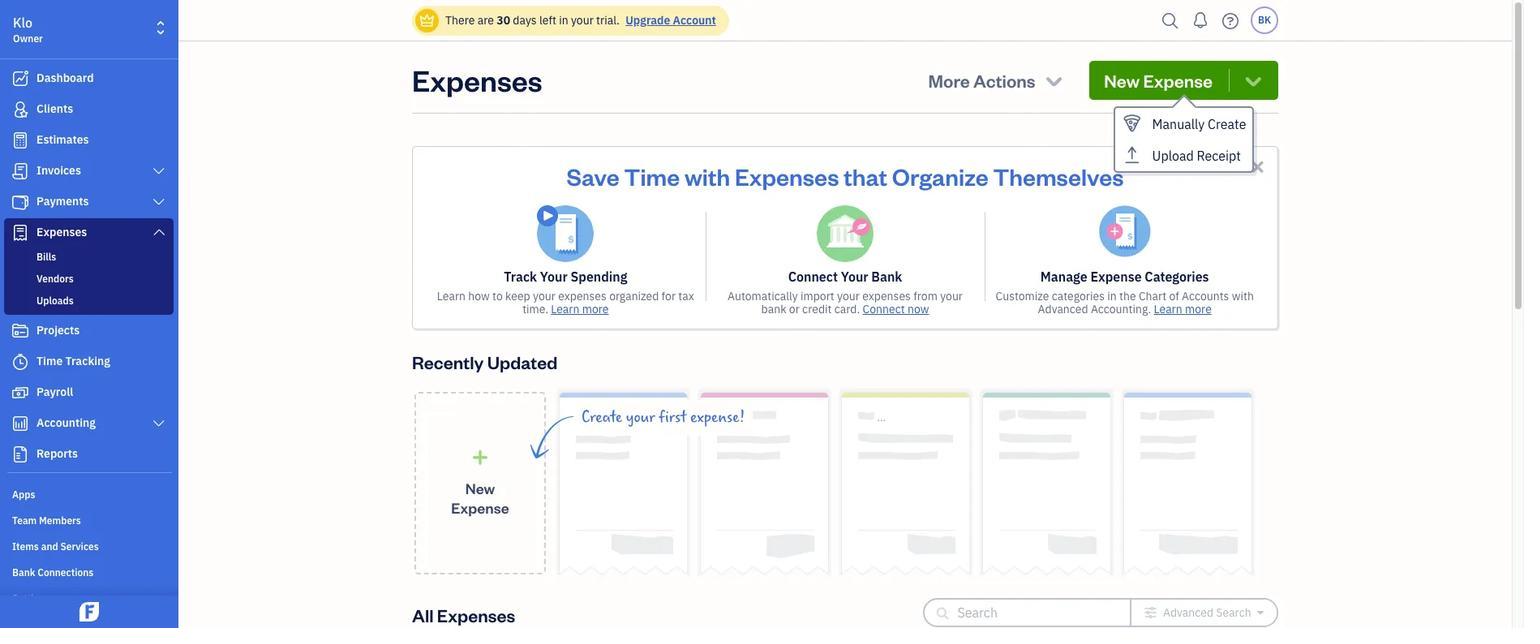 Task type: vqa. For each thing, say whether or not it's contained in the screenshot.
gary's company owner
no



Task type: describe. For each thing, give the bounding box(es) containing it.
to
[[493, 289, 503, 303]]

items
[[12, 540, 39, 553]]

track your spending image
[[537, 205, 594, 262]]

automatically import your expenses from your bank or credit card.
[[728, 289, 963, 316]]

connect for connect now
[[863, 302, 905, 316]]

manage expense categories
[[1041, 269, 1210, 285]]

accounting link
[[4, 409, 174, 438]]

new expense button
[[1090, 61, 1279, 100]]

organized
[[610, 289, 659, 303]]

of
[[1170, 289, 1180, 303]]

from
[[914, 289, 938, 303]]

0 horizontal spatial create
[[582, 408, 623, 427]]

items and services link
[[4, 534, 174, 558]]

1 vertical spatial new expense
[[451, 478, 509, 517]]

time.
[[523, 302, 549, 316]]

invoices
[[37, 163, 81, 178]]

customize
[[996, 289, 1050, 303]]

team members link
[[4, 508, 174, 532]]

projects link
[[4, 316, 174, 346]]

timer image
[[11, 354, 30, 370]]

klo
[[13, 15, 33, 31]]

apps link
[[4, 482, 174, 506]]

dashboard
[[37, 71, 94, 85]]

client image
[[11, 101, 30, 118]]

manually create button
[[1116, 108, 1253, 140]]

payments link
[[4, 187, 174, 217]]

time tracking
[[37, 354, 110, 368]]

new expense inside button
[[1105, 69, 1213, 92]]

invoice image
[[11, 163, 30, 179]]

freshbooks image
[[76, 602, 102, 622]]

are
[[478, 13, 494, 28]]

services
[[60, 540, 99, 553]]

the
[[1120, 289, 1137, 303]]

dashboard link
[[4, 64, 174, 93]]

0 horizontal spatial new
[[466, 478, 495, 497]]

payroll
[[37, 385, 73, 399]]

klo owner
[[13, 15, 43, 45]]

expense for manage expense categories image
[[1091, 269, 1142, 285]]

learn more for categories
[[1154, 302, 1212, 316]]

estimates
[[37, 132, 89, 147]]

chart image
[[11, 415, 30, 432]]

more actions
[[929, 69, 1036, 92]]

how
[[468, 289, 490, 303]]

tracking
[[65, 354, 110, 368]]

categories
[[1052, 289, 1105, 303]]

chevrondown image
[[1243, 69, 1265, 92]]

organize
[[892, 161, 989, 192]]

expenses link
[[4, 218, 174, 248]]

report image
[[11, 446, 30, 463]]

trial.
[[597, 13, 620, 28]]

bills
[[37, 251, 56, 263]]

search image
[[1158, 9, 1184, 33]]

chevron large down image
[[151, 417, 166, 430]]

your for connect
[[841, 269, 869, 285]]

advanced
[[1038, 302, 1089, 316]]

upgrade
[[626, 13, 671, 28]]

crown image
[[419, 12, 436, 29]]

and
[[41, 540, 58, 553]]

learn more for spending
[[551, 302, 609, 316]]

bills link
[[7, 248, 170, 267]]

save time with expenses that organize themselves
[[567, 161, 1124, 192]]

that
[[844, 161, 888, 192]]

go to help image
[[1218, 9, 1244, 33]]

for
[[662, 289, 676, 303]]

1 horizontal spatial bank
[[872, 269, 903, 285]]

all expenses
[[412, 603, 516, 626]]

upgrade account link
[[623, 13, 716, 28]]

track
[[504, 269, 537, 285]]

spending
[[571, 269, 628, 285]]

connect now
[[863, 302, 930, 316]]

more actions button
[[914, 61, 1080, 100]]

your inside learn how to keep your expenses organized for tax time.
[[533, 289, 556, 303]]

track your spending
[[504, 269, 628, 285]]

Search text field
[[958, 600, 1104, 626]]

expense!
[[691, 408, 745, 427]]

projects
[[37, 323, 80, 338]]

there
[[446, 13, 475, 28]]

reports link
[[4, 440, 174, 469]]

0 horizontal spatial in
[[559, 13, 569, 28]]

credit
[[803, 302, 832, 316]]

your left trial.
[[571, 13, 594, 28]]

or
[[789, 302, 800, 316]]

0 vertical spatial time
[[625, 161, 680, 192]]

bank
[[762, 302, 787, 316]]

uploads link
[[7, 291, 170, 311]]

chevron large down image for invoices
[[151, 165, 166, 178]]

bank inside the main element
[[12, 566, 35, 579]]

connect for connect your bank
[[789, 269, 838, 285]]

days
[[513, 13, 537, 28]]

bank connections link
[[4, 560, 174, 584]]

uploads
[[37, 295, 74, 307]]

time inside the main element
[[37, 354, 63, 368]]



Task type: locate. For each thing, give the bounding box(es) containing it.
1 vertical spatial with
[[1232, 289, 1254, 303]]

1 expenses from the left
[[558, 289, 607, 303]]

manage expense categories image
[[1099, 205, 1151, 257]]

chevron large down image for expenses
[[151, 226, 166, 239]]

new expense button
[[1090, 61, 1279, 100]]

0 horizontal spatial more
[[582, 302, 609, 316]]

1 horizontal spatial new expense
[[1105, 69, 1213, 92]]

1 horizontal spatial create
[[1208, 116, 1247, 132]]

1 horizontal spatial your
[[841, 269, 869, 285]]

expense inside button
[[1144, 69, 1213, 92]]

create left first
[[582, 408, 623, 427]]

0 vertical spatial expense
[[1144, 69, 1213, 92]]

bank up connect now
[[872, 269, 903, 285]]

keep
[[506, 289, 530, 303]]

1 horizontal spatial connect
[[863, 302, 905, 316]]

expense image
[[11, 225, 30, 241]]

1 vertical spatial new
[[466, 478, 495, 497]]

new expense
[[1105, 69, 1213, 92], [451, 478, 509, 517]]

themselves
[[994, 161, 1124, 192]]

all
[[412, 603, 434, 626]]

1 horizontal spatial learn
[[551, 302, 580, 316]]

0 vertical spatial chevron large down image
[[151, 165, 166, 178]]

more for categories
[[1186, 302, 1212, 316]]

0 horizontal spatial new expense
[[451, 478, 509, 517]]

upload receipt
[[1153, 148, 1242, 164]]

chevron large down image down 'estimates' link
[[151, 165, 166, 178]]

reports
[[37, 446, 78, 461]]

1 vertical spatial bank
[[12, 566, 35, 579]]

new
[[1105, 69, 1140, 92], [466, 478, 495, 497]]

with
[[685, 161, 730, 192], [1232, 289, 1254, 303]]

members
[[39, 514, 81, 527]]

payment image
[[11, 194, 30, 210]]

0 horizontal spatial your
[[540, 269, 568, 285]]

1 vertical spatial in
[[1108, 289, 1117, 303]]

2 expenses from the left
[[863, 289, 911, 303]]

new inside button
[[1105, 69, 1140, 92]]

time right 'timer' image
[[37, 354, 63, 368]]

your
[[571, 13, 594, 28], [533, 289, 556, 303], [837, 289, 860, 303], [941, 289, 963, 303], [626, 408, 655, 427]]

chevron large down image inside invoices link
[[151, 165, 166, 178]]

chevron large down image inside payments link
[[151, 196, 166, 209]]

learn how to keep your expenses organized for tax time.
[[437, 289, 694, 316]]

in right left
[[559, 13, 569, 28]]

0 vertical spatial bank
[[872, 269, 903, 285]]

0 vertical spatial connect
[[789, 269, 838, 285]]

create inside button
[[1208, 116, 1247, 132]]

0 horizontal spatial bank
[[12, 566, 35, 579]]

upload receipt button
[[1116, 140, 1253, 171]]

import
[[801, 289, 835, 303]]

bank down items
[[12, 566, 35, 579]]

your
[[540, 269, 568, 285], [841, 269, 869, 285]]

manually create
[[1153, 116, 1247, 132]]

dashboard image
[[11, 71, 30, 87]]

0 vertical spatial with
[[685, 161, 730, 192]]

2 learn more from the left
[[1154, 302, 1212, 316]]

your right from
[[941, 289, 963, 303]]

1 vertical spatial create
[[582, 408, 623, 427]]

expense for plus image
[[451, 498, 509, 517]]

time
[[625, 161, 680, 192], [37, 354, 63, 368]]

payments
[[37, 194, 89, 209]]

2 more from the left
[[1186, 302, 1212, 316]]

0 horizontal spatial time
[[37, 354, 63, 368]]

chart
[[1139, 289, 1167, 303]]

30
[[497, 13, 510, 28]]

1 vertical spatial time
[[37, 354, 63, 368]]

1 vertical spatial chevron large down image
[[151, 196, 166, 209]]

0 vertical spatial new expense
[[1105, 69, 1213, 92]]

0 horizontal spatial with
[[685, 161, 730, 192]]

expense
[[1144, 69, 1213, 92], [1091, 269, 1142, 285], [451, 498, 509, 517]]

0 vertical spatial in
[[559, 13, 569, 28]]

0 vertical spatial create
[[1208, 116, 1247, 132]]

2 vertical spatial expense
[[451, 498, 509, 517]]

learn down categories
[[1154, 302, 1183, 316]]

chevron large down image down invoices link
[[151, 196, 166, 209]]

1 horizontal spatial with
[[1232, 289, 1254, 303]]

more for spending
[[582, 302, 609, 316]]

create your first expense!
[[582, 408, 745, 427]]

learn for manage expense categories
[[1154, 302, 1183, 316]]

clients
[[37, 101, 73, 116]]

categories
[[1145, 269, 1210, 285]]

close image
[[1249, 157, 1268, 176]]

expenses inside learn how to keep your expenses organized for tax time.
[[558, 289, 607, 303]]

2 chevron large down image from the top
[[151, 196, 166, 209]]

new expense down plus image
[[451, 478, 509, 517]]

time tracking link
[[4, 347, 174, 377]]

team
[[12, 514, 37, 527]]

chevron large down image inside expenses link
[[151, 226, 166, 239]]

expenses inside automatically import your expenses from your bank or credit card.
[[863, 289, 911, 303]]

new expense link
[[415, 392, 546, 575]]

team members
[[12, 514, 81, 527]]

1 horizontal spatial expenses
[[863, 289, 911, 303]]

more right of
[[1186, 302, 1212, 316]]

connect your bank
[[789, 269, 903, 285]]

vendors link
[[7, 269, 170, 289]]

new expense up manually
[[1105, 69, 1213, 92]]

with inside customize categories in the chart of accounts with advanced accounting.
[[1232, 289, 1254, 303]]

your right the keep
[[533, 289, 556, 303]]

1 horizontal spatial new
[[1105, 69, 1140, 92]]

connect left 'now'
[[863, 302, 905, 316]]

expenses inside the main element
[[37, 225, 87, 239]]

expenses right "all"
[[437, 603, 516, 626]]

learn more down the track your spending
[[551, 302, 609, 316]]

2 your from the left
[[841, 269, 869, 285]]

plus image
[[471, 449, 490, 465]]

estimates link
[[4, 126, 174, 155]]

create
[[1208, 116, 1247, 132], [582, 408, 623, 427]]

payroll link
[[4, 378, 174, 407]]

1 vertical spatial connect
[[863, 302, 905, 316]]

expenses up bills
[[37, 225, 87, 239]]

items and services
[[12, 540, 99, 553]]

1 learn more from the left
[[551, 302, 609, 316]]

more
[[929, 69, 970, 92]]

customize categories in the chart of accounts with advanced accounting.
[[996, 289, 1254, 316]]

settings image
[[12, 592, 174, 605]]

automatically
[[728, 289, 798, 303]]

learn inside learn how to keep your expenses organized for tax time.
[[437, 289, 466, 303]]

0 horizontal spatial learn more
[[551, 302, 609, 316]]

save
[[567, 161, 620, 192]]

chevron large down image up bills link
[[151, 226, 166, 239]]

learn right time.
[[551, 302, 580, 316]]

new down plus image
[[466, 478, 495, 497]]

bank connections
[[12, 566, 94, 579]]

1 your from the left
[[540, 269, 568, 285]]

accounting.
[[1091, 302, 1152, 316]]

learn left how at the top left of the page
[[437, 289, 466, 303]]

bk
[[1259, 14, 1272, 26]]

chevron large down image for payments
[[151, 196, 166, 209]]

account
[[673, 13, 716, 28]]

1 horizontal spatial time
[[625, 161, 680, 192]]

learn for track your spending
[[551, 302, 580, 316]]

0 horizontal spatial expense
[[451, 498, 509, 517]]

in left 'the'
[[1108, 289, 1117, 303]]

tax
[[679, 289, 694, 303]]

your left first
[[626, 408, 655, 427]]

notifications image
[[1188, 4, 1214, 37]]

1 horizontal spatial expense
[[1091, 269, 1142, 285]]

recently
[[412, 351, 484, 373]]

money image
[[11, 385, 30, 401]]

0 horizontal spatial connect
[[789, 269, 838, 285]]

your up learn how to keep your expenses organized for tax time. in the left of the page
[[540, 269, 568, 285]]

main element
[[0, 0, 231, 628]]

learn
[[437, 289, 466, 303], [551, 302, 580, 316], [1154, 302, 1183, 316]]

0 horizontal spatial expenses
[[558, 289, 607, 303]]

1 horizontal spatial learn more
[[1154, 302, 1212, 316]]

left
[[540, 13, 557, 28]]

connections
[[38, 566, 94, 579]]

manage
[[1041, 269, 1088, 285]]

estimate image
[[11, 132, 30, 149]]

expenses down spending
[[558, 289, 607, 303]]

accounting
[[37, 415, 96, 430]]

card.
[[835, 302, 860, 316]]

expenses left that
[[735, 161, 839, 192]]

updated
[[487, 351, 558, 373]]

expenses
[[558, 289, 607, 303], [863, 289, 911, 303]]

first
[[659, 408, 687, 427]]

your down connect your bank
[[837, 289, 860, 303]]

learn more down categories
[[1154, 302, 1212, 316]]

bank
[[872, 269, 903, 285], [12, 566, 35, 579]]

1 horizontal spatial more
[[1186, 302, 1212, 316]]

learn more
[[551, 302, 609, 316], [1154, 302, 1212, 316]]

connect up import
[[789, 269, 838, 285]]

0 horizontal spatial learn
[[437, 289, 466, 303]]

now
[[908, 302, 930, 316]]

upload
[[1153, 148, 1194, 164]]

expense down plus image
[[451, 498, 509, 517]]

0 vertical spatial new
[[1105, 69, 1140, 92]]

connect your bank image
[[817, 205, 874, 262]]

time right save
[[625, 161, 680, 192]]

expenses down "are"
[[412, 61, 543, 99]]

project image
[[11, 323, 30, 339]]

1 more from the left
[[582, 302, 609, 316]]

bk button
[[1251, 6, 1279, 34]]

2 horizontal spatial learn
[[1154, 302, 1183, 316]]

in
[[559, 13, 569, 28], [1108, 289, 1117, 303]]

vendors
[[37, 273, 74, 285]]

expenses left from
[[863, 289, 911, 303]]

clients link
[[4, 95, 174, 124]]

your up automatically import your expenses from your bank or credit card.
[[841, 269, 869, 285]]

in inside customize categories in the chart of accounts with advanced accounting.
[[1108, 289, 1117, 303]]

new right chevrondown image
[[1105, 69, 1140, 92]]

manually
[[1153, 116, 1205, 132]]

1 chevron large down image from the top
[[151, 165, 166, 178]]

chevrondown image
[[1043, 69, 1066, 92]]

1 horizontal spatial in
[[1108, 289, 1117, 303]]

your for track
[[540, 269, 568, 285]]

owner
[[13, 32, 43, 45]]

1 vertical spatial expense
[[1091, 269, 1142, 285]]

actions
[[974, 69, 1036, 92]]

chevron large down image
[[151, 165, 166, 178], [151, 196, 166, 209], [151, 226, 166, 239]]

more down spending
[[582, 302, 609, 316]]

create up receipt
[[1208, 116, 1247, 132]]

expense up manually
[[1144, 69, 1213, 92]]

receipt
[[1197, 148, 1242, 164]]

2 horizontal spatial expense
[[1144, 69, 1213, 92]]

3 chevron large down image from the top
[[151, 226, 166, 239]]

expense up 'the'
[[1091, 269, 1142, 285]]

there are 30 days left in your trial. upgrade account
[[446, 13, 716, 28]]

2 vertical spatial chevron large down image
[[151, 226, 166, 239]]

invoices link
[[4, 157, 174, 186]]

apps
[[12, 489, 35, 501]]



